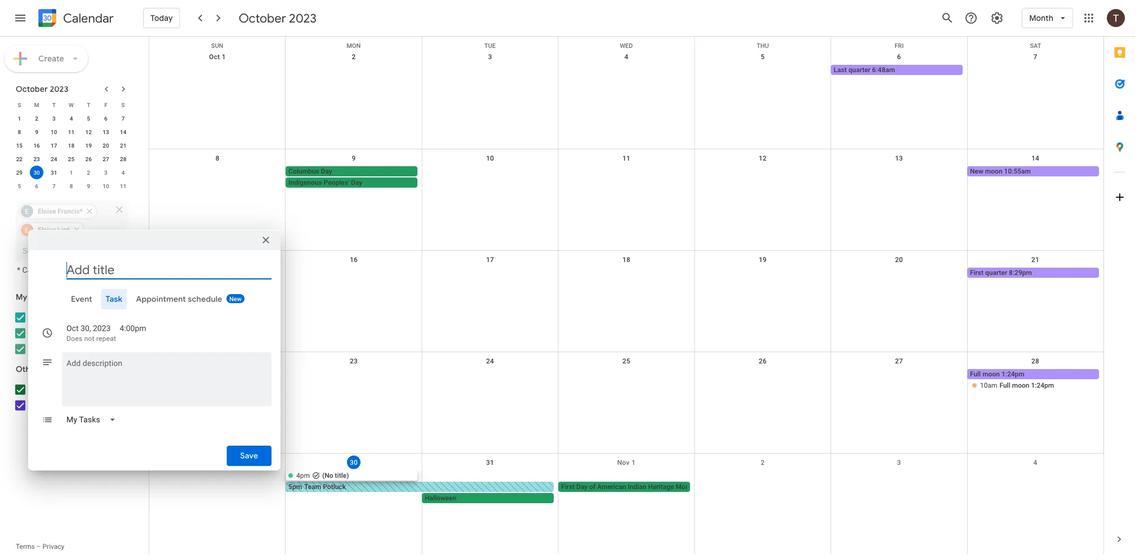 Task type: describe. For each thing, give the bounding box(es) containing it.
my
[[16, 292, 27, 302]]

5 for oct 1
[[761, 53, 765, 61]]

27 inside grid
[[895, 357, 903, 365]]

full moon 1:24pm
[[970, 370, 1025, 378]]

0 vertical spatial october
[[239, 10, 286, 26]]

not
[[84, 335, 94, 343]]

Add title text field
[[66, 261, 272, 278]]

privacy link
[[43, 543, 64, 551]]

today
[[150, 13, 173, 23]]

last quarter 6:48am button
[[831, 65, 963, 75]]

30 for nov 1
[[350, 458, 358, 466]]

0 vertical spatial october 2023
[[239, 10, 317, 26]]

birthdays
[[32, 329, 65, 338]]

2 t from the left
[[87, 101, 90, 108]]

columbus day button
[[286, 166, 418, 176]]

first day of american indian heritage month button
[[558, 482, 696, 492]]

other calendars
[[16, 364, 77, 374]]

13 for october 2023
[[103, 128, 109, 135]]

row group containing 1
[[11, 112, 132, 193]]

halloween button
[[422, 493, 554, 503]]

13 for sun
[[895, 154, 903, 162]]

first quarter 8:29pm button
[[968, 268, 1099, 278]]

terms link
[[16, 543, 35, 551]]

november 5 element
[[13, 179, 26, 193]]

27 element
[[99, 152, 113, 166]]

(no
[[322, 472, 333, 480]]

event button
[[66, 289, 97, 309]]

privacy
[[43, 543, 64, 551]]

nov 1
[[617, 459, 636, 467]]

1 vertical spatial full
[[1000, 381, 1011, 389]]

6:48am
[[872, 66, 895, 74]]

15 inside grid
[[214, 256, 222, 264]]

24 inside row group
[[51, 156, 57, 162]]

united
[[72, 385, 95, 394]]

16 element
[[30, 139, 43, 152]]

5pm team potluck
[[289, 483, 346, 491]]

cell containing full moon 1:24pm
[[968, 369, 1104, 392]]

row containing s
[[11, 98, 132, 112]]

calendars for my calendars
[[29, 292, 66, 302]]

title)
[[335, 472, 349, 480]]

holidays in united states
[[32, 385, 119, 394]]

first quarter 8:29pm
[[970, 269, 1032, 277]]

8 inside "row"
[[70, 183, 73, 189]]

moon for new
[[985, 167, 1003, 175]]

10am full moon 1:24pm
[[980, 381, 1055, 389]]

columbus
[[289, 167, 319, 175]]

8 for sun
[[216, 154, 220, 162]]

november 11 element
[[116, 179, 130, 193]]

1 t from the left
[[52, 101, 56, 108]]

m
[[34, 101, 39, 108]]

23 inside row group
[[33, 156, 40, 162]]

terms
[[16, 543, 35, 551]]

1 horizontal spatial 1:24pm
[[1031, 381, 1055, 389]]

24 inside grid
[[486, 357, 494, 365]]

phases of the moon
[[32, 401, 102, 410]]

other calendars button
[[2, 360, 140, 378]]

0 horizontal spatial 7
[[52, 183, 56, 189]]

does not repeat
[[66, 335, 116, 343]]

26 element
[[82, 152, 95, 166]]

5pm
[[289, 483, 302, 491]]

grid containing oct 1
[[149, 37, 1104, 555]]

first day of american indian heritage month
[[561, 483, 696, 491]]

28 inside grid
[[1032, 357, 1040, 365]]

22 inside grid
[[214, 357, 222, 365]]

team
[[304, 483, 321, 491]]

2 horizontal spatial 2023
[[289, 10, 317, 26]]

1 horizontal spatial 20
[[895, 256, 903, 264]]

1 up "15" element
[[18, 115, 21, 122]]

30,
[[81, 324, 91, 333]]

15 element
[[13, 139, 26, 152]]

settings menu image
[[991, 11, 1004, 25]]

1 vertical spatial day
[[351, 179, 362, 187]]

1 vertical spatial october 2023
[[16, 84, 68, 94]]

oct for oct 1
[[209, 53, 220, 61]]

oct 30, 2023
[[66, 324, 111, 333]]

15 inside row group
[[16, 142, 23, 149]]

appointment
[[136, 294, 186, 304]]

fri
[[895, 42, 904, 49]]

f
[[104, 101, 107, 108]]

other
[[16, 364, 38, 374]]

1 down sun
[[222, 53, 226, 61]]

0 horizontal spatial october
[[16, 84, 48, 94]]

28 element
[[116, 152, 130, 166]]

1 horizontal spatial 23
[[350, 357, 358, 365]]

* Calendar cannot be shown search field
[[0, 196, 140, 275]]

day for columbus
[[321, 167, 332, 175]]

cannot
[[55, 265, 80, 275]]

indigenous peoples' day button
[[286, 178, 418, 188]]

november 2 element
[[82, 166, 95, 179]]

new
[[229, 296, 242, 303]]

2 inside "element"
[[87, 169, 90, 176]]

*
[[17, 265, 20, 275]]

row containing 29
[[11, 166, 132, 179]]

11 inside "row"
[[120, 183, 126, 189]]

moon
[[82, 401, 102, 410]]

holidays
[[32, 385, 62, 394]]

month inside first day of american indian heritage month button
[[676, 483, 696, 491]]

last
[[834, 66, 847, 74]]

17 inside october 2023 grid
[[51, 142, 57, 149]]

new
[[970, 167, 984, 175]]

new element
[[227, 294, 245, 303]]

21 inside row group
[[120, 142, 126, 149]]

8:29pm
[[1009, 269, 1032, 277]]

my calendars button
[[2, 288, 140, 306]]

november 4 element
[[116, 166, 130, 179]]

appointment schedule
[[136, 294, 222, 304]]

w
[[69, 101, 74, 108]]

row containing 5
[[11, 179, 132, 193]]

7 for 1
[[122, 115, 125, 122]]

1 horizontal spatial 2023
[[93, 324, 111, 333]]

full moon 1:24pm button
[[968, 369, 1099, 379]]

phases
[[32, 401, 57, 410]]

schedule
[[188, 294, 222, 304]]

4:00pm
[[120, 324, 146, 333]]

26 inside october 2023 grid
[[85, 156, 92, 162]]

calendar element
[[36, 7, 114, 32]]

calendar inside calendar element
[[63, 10, 114, 26]]

nov
[[617, 459, 630, 467]]

18 inside row group
[[68, 142, 74, 149]]

tue
[[485, 42, 496, 49]]

30 for 1
[[33, 169, 40, 176]]

–
[[36, 543, 41, 551]]

november 7 element
[[47, 179, 61, 193]]

full inside button
[[970, 370, 981, 378]]

16 inside grid
[[350, 256, 358, 264]]

quarter for 6:48am
[[849, 66, 871, 74]]

(no title)
[[322, 472, 349, 480]]

month button
[[1022, 5, 1073, 32]]

28 inside 'element'
[[120, 156, 126, 162]]

of inside button
[[590, 483, 596, 491]]

30 cell
[[28, 166, 45, 179]]

31 for 1
[[51, 169, 57, 176]]

sat
[[1030, 42, 1042, 49]]

12 element
[[82, 125, 95, 139]]

states
[[97, 385, 119, 394]]

21 element
[[116, 139, 130, 152]]

task button
[[101, 289, 127, 309]]

1 horizontal spatial tab list
[[1104, 37, 1135, 524]]

0 horizontal spatial 2023
[[50, 84, 68, 94]]

row containing 30
[[149, 454, 1104, 555]]

19 inside row group
[[85, 142, 92, 149]]

peoples'
[[324, 179, 349, 187]]

16 inside row group
[[33, 142, 40, 149]]

18 inside grid
[[623, 256, 631, 264]]

17 element
[[47, 139, 61, 152]]



Task type: vqa. For each thing, say whether or not it's contained in the screenshot.
April 4 element
no



Task type: locate. For each thing, give the bounding box(es) containing it.
0 vertical spatial 24
[[51, 156, 57, 162]]

28 up full moon 1:24pm button
[[1032, 357, 1040, 365]]

1:24pm
[[1002, 370, 1025, 378], [1031, 381, 1055, 389]]

row containing oct 1
[[149, 48, 1104, 149]]

s left 'm' at the top left of page
[[18, 101, 21, 108]]

0 horizontal spatial 8
[[18, 128, 21, 135]]

29 element
[[13, 166, 26, 179]]

october 2023
[[239, 10, 317, 26], [16, 84, 68, 94]]

11 for october 2023
[[68, 128, 74, 135]]

1 horizontal spatial 15
[[214, 256, 222, 264]]

halloween
[[425, 494, 457, 502]]

t right 'm' at the top left of page
[[52, 101, 56, 108]]

quarter right last
[[849, 66, 871, 74]]

1 vertical spatial 25
[[623, 357, 631, 365]]

1 inside "element"
[[70, 169, 73, 176]]

first left 8:29pm
[[970, 269, 984, 277]]

2023
[[289, 10, 317, 26], [50, 84, 68, 94], [93, 324, 111, 333]]

calendar
[[63, 10, 114, 26], [22, 265, 54, 275]]

moon inside button
[[985, 167, 1003, 175]]

1 vertical spatial october
[[16, 84, 48, 94]]

0 vertical spatial 28
[[120, 156, 126, 162]]

0 horizontal spatial 16
[[33, 142, 40, 149]]

1 horizontal spatial 25
[[623, 357, 631, 365]]

1 vertical spatial 30
[[350, 458, 358, 466]]

27 inside row group
[[103, 156, 109, 162]]

0 vertical spatial 12
[[85, 128, 92, 135]]

0 vertical spatial 2023
[[289, 10, 317, 26]]

15 up 22 element
[[16, 142, 23, 149]]

2 vertical spatial 10
[[103, 183, 109, 189]]

12 for sun
[[759, 154, 767, 162]]

1 horizontal spatial 6
[[104, 115, 107, 122]]

task
[[106, 294, 123, 304]]

22 inside 22 element
[[16, 156, 23, 162]]

5 down 29 element
[[18, 183, 21, 189]]

in
[[64, 385, 70, 394]]

0 horizontal spatial 10
[[51, 128, 57, 135]]

first
[[970, 269, 984, 277], [561, 483, 575, 491]]

of left the
[[59, 401, 67, 410]]

0 vertical spatial 25
[[68, 156, 74, 162]]

2 vertical spatial 5
[[18, 183, 21, 189]]

other calendars list
[[2, 381, 140, 414]]

9 inside grid
[[352, 154, 356, 162]]

6 inside grid
[[897, 53, 901, 61]]

1 horizontal spatial quarter
[[986, 269, 1008, 277]]

0 horizontal spatial 23
[[33, 156, 40, 162]]

20 inside row group
[[103, 142, 109, 149]]

10 for october 2023
[[51, 128, 57, 135]]

9 down november 2 "element"
[[87, 183, 90, 189]]

heritage
[[648, 483, 674, 491]]

of left american
[[590, 483, 596, 491]]

1 s from the left
[[18, 101, 21, 108]]

november 9 element
[[82, 179, 95, 193]]

6 down f
[[104, 115, 107, 122]]

2 horizontal spatial 11
[[623, 154, 631, 162]]

create button
[[5, 45, 88, 72]]

cell containing 4pm
[[286, 471, 558, 504]]

full down full moon 1:24pm
[[1000, 381, 1011, 389]]

3
[[488, 53, 492, 61], [52, 115, 56, 122], [104, 169, 107, 176], [897, 459, 901, 467]]

oct down sun
[[209, 53, 220, 61]]

25 inside row group
[[68, 156, 74, 162]]

calendar up create
[[63, 10, 114, 26]]

indigenous
[[289, 179, 322, 187]]

1 horizontal spatial calendar
[[63, 10, 114, 26]]

of
[[59, 401, 67, 410], [590, 483, 596, 491]]

full
[[970, 370, 981, 378], [1000, 381, 1011, 389]]

6 for oct 1
[[897, 53, 901, 61]]

13 inside grid
[[895, 154, 903, 162]]

0 vertical spatial 5
[[761, 53, 765, 61]]

last quarter 6:48am
[[834, 66, 895, 74]]

1:24pm down full moon 1:24pm button
[[1031, 381, 1055, 389]]

first for first quarter 8:29pm
[[970, 269, 984, 277]]

1 vertical spatial 14
[[1032, 154, 1040, 162]]

my calendars
[[16, 292, 66, 302]]

9 for october 2023
[[35, 128, 38, 135]]

Add description text field
[[62, 357, 272, 397]]

oct
[[209, 53, 220, 61], [66, 324, 79, 333]]

0 horizontal spatial of
[[59, 401, 67, 410]]

10:55am
[[1004, 167, 1031, 175]]

moon for full
[[983, 370, 1000, 378]]

1 horizontal spatial 17
[[486, 256, 494, 264]]

row containing 1
[[11, 112, 132, 125]]

of inside other calendars list
[[59, 401, 67, 410]]

14 for october 2023
[[120, 128, 126, 135]]

moon right new
[[985, 167, 1003, 175]]

1 vertical spatial 18
[[623, 256, 631, 264]]

1 horizontal spatial 10
[[103, 183, 109, 189]]

0 vertical spatial 30
[[33, 169, 40, 176]]

30 inside cell
[[33, 169, 40, 176]]

0 horizontal spatial 6
[[35, 183, 38, 189]]

month up the sat
[[1030, 13, 1054, 23]]

0 horizontal spatial 31
[[51, 169, 57, 176]]

14 inside row group
[[120, 128, 126, 135]]

5 up 12 element
[[87, 115, 90, 122]]

0 horizontal spatial 20
[[103, 142, 109, 149]]

7 up 14 element
[[122, 115, 125, 122]]

s
[[18, 101, 21, 108], [121, 101, 125, 108]]

1 vertical spatial 28
[[1032, 357, 1040, 365]]

11 element
[[65, 125, 78, 139]]

0 horizontal spatial full
[[970, 370, 981, 378]]

oct 1
[[209, 53, 226, 61]]

0 horizontal spatial october 2023
[[16, 84, 68, 94]]

indian
[[628, 483, 647, 491]]

calendars for other calendars
[[40, 364, 77, 374]]

calendar right *
[[22, 265, 54, 275]]

25 inside grid
[[623, 357, 631, 365]]

moon down full moon 1:24pm button
[[1012, 381, 1030, 389]]

30 inside grid
[[350, 458, 358, 466]]

1 horizontal spatial 22
[[214, 357, 222, 365]]

terms – privacy
[[16, 543, 64, 551]]

4pm
[[296, 472, 310, 480]]

2 vertical spatial day
[[577, 483, 588, 491]]

8 for october 2023
[[18, 128, 21, 135]]

0 horizontal spatial calendar
[[22, 265, 54, 275]]

23 element
[[30, 152, 43, 166]]

first for first day of american indian heritage month
[[561, 483, 575, 491]]

0 vertical spatial 7
[[1034, 53, 1038, 61]]

9 inside "row"
[[87, 183, 90, 189]]

november 6 element
[[30, 179, 43, 193]]

12 for october 2023
[[85, 128, 92, 135]]

22
[[16, 156, 23, 162], [214, 357, 222, 365]]

1 vertical spatial 15
[[214, 256, 222, 264]]

14 element
[[116, 125, 130, 139]]

12 inside grid
[[759, 154, 767, 162]]

first inside button
[[970, 269, 984, 277]]

november 8 element
[[65, 179, 78, 193]]

21 up first quarter 8:29pm button
[[1032, 256, 1040, 264]]

repeat
[[96, 335, 116, 343]]

row group
[[11, 112, 132, 193]]

11 inside grid
[[623, 154, 631, 162]]

1 vertical spatial calendar
[[22, 265, 54, 275]]

5
[[761, 53, 765, 61], [87, 115, 90, 122], [18, 183, 21, 189]]

american
[[597, 483, 626, 491]]

1 vertical spatial 31
[[486, 459, 494, 467]]

0 vertical spatial moon
[[985, 167, 1003, 175]]

day down columbus day button
[[351, 179, 362, 187]]

20 element
[[99, 139, 113, 152]]

1 vertical spatial 10
[[486, 154, 494, 162]]

8 inside grid
[[216, 154, 220, 162]]

0 vertical spatial 26
[[85, 156, 92, 162]]

1 vertical spatial 11
[[623, 154, 631, 162]]

0 horizontal spatial 11
[[68, 128, 74, 135]]

t left f
[[87, 101, 90, 108]]

cell
[[149, 65, 286, 76], [286, 65, 422, 76], [422, 65, 558, 76], [558, 65, 695, 76], [695, 65, 831, 76], [968, 65, 1104, 76], [149, 166, 286, 189], [286, 166, 422, 189], [422, 166, 558, 189], [558, 166, 695, 189], [695, 166, 831, 189], [831, 166, 968, 189], [149, 268, 286, 279], [286, 268, 422, 279], [422, 268, 558, 279], [558, 268, 695, 279], [695, 268, 831, 279], [831, 268, 968, 279], [149, 369, 286, 392], [286, 369, 422, 392], [422, 369, 558, 392], [558, 369, 695, 392], [695, 369, 831, 392], [831, 369, 968, 392], [968, 369, 1104, 392], [149, 471, 286, 504], [286, 471, 558, 504], [695, 471, 831, 504], [968, 471, 1104, 504]]

event
[[71, 294, 92, 304]]

does
[[66, 335, 82, 343]]

s right f
[[121, 101, 125, 108]]

19 element
[[82, 139, 95, 152]]

7 for oct 1
[[1034, 53, 1038, 61]]

create
[[38, 54, 64, 64]]

10 inside grid
[[486, 154, 494, 162]]

quarter inside button
[[849, 66, 871, 74]]

1 vertical spatial 5
[[87, 115, 90, 122]]

1 vertical spatial first
[[561, 483, 575, 491]]

2 s from the left
[[121, 101, 125, 108]]

5 for 1
[[87, 115, 90, 122]]

wed
[[620, 42, 633, 49]]

calendars inside dropdown button
[[29, 292, 66, 302]]

24 element
[[47, 152, 61, 166]]

month inside month dropdown button
[[1030, 13, 1054, 23]]

new moon 10:55am
[[970, 167, 1031, 175]]

oct inside "row"
[[209, 53, 220, 61]]

0 vertical spatial 27
[[103, 156, 109, 162]]

1:24pm inside button
[[1002, 370, 1025, 378]]

1
[[222, 53, 226, 61], [18, 115, 21, 122], [70, 169, 73, 176], [632, 459, 636, 467]]

1 vertical spatial 19
[[759, 256, 767, 264]]

31 up halloween button
[[486, 459, 494, 467]]

day left american
[[577, 483, 588, 491]]

7 inside grid
[[1034, 53, 1038, 61]]

1 vertical spatial 16
[[350, 256, 358, 264]]

full up 10am
[[970, 370, 981, 378]]

1 horizontal spatial t
[[87, 101, 90, 108]]

6 inside november 6 element
[[35, 183, 38, 189]]

tab list
[[1104, 37, 1135, 524], [37, 289, 272, 309]]

2 horizontal spatial 8
[[216, 154, 220, 162]]

1 vertical spatial 6
[[104, 115, 107, 122]]

0 vertical spatial 8
[[18, 128, 21, 135]]

columbus day indigenous peoples' day
[[289, 167, 362, 187]]

19
[[85, 142, 92, 149], [759, 256, 767, 264]]

potluck
[[323, 483, 346, 491]]

1 right "nov" at the bottom right
[[632, 459, 636, 467]]

november 10 element
[[99, 179, 113, 193]]

14 up the new moon 10:55am button
[[1032, 154, 1040, 162]]

14 up 21 element
[[120, 128, 126, 135]]

1 vertical spatial 7
[[122, 115, 125, 122]]

19 inside grid
[[759, 256, 767, 264]]

0 horizontal spatial 19
[[85, 142, 92, 149]]

13
[[103, 128, 109, 135], [895, 154, 903, 162]]

9
[[35, 128, 38, 135], [352, 154, 356, 162], [87, 183, 90, 189]]

1 vertical spatial quarter
[[986, 269, 1008, 277]]

Search for people text field
[[23, 241, 122, 261]]

31 for nov 1
[[486, 459, 494, 467]]

mon
[[347, 42, 361, 49]]

row
[[149, 37, 1104, 49], [149, 48, 1104, 149], [11, 98, 132, 112], [11, 112, 132, 125], [11, 125, 132, 139], [11, 139, 132, 152], [149, 149, 1104, 251], [11, 152, 132, 166], [11, 166, 132, 179], [11, 179, 132, 193], [149, 251, 1104, 352], [149, 352, 1104, 454], [149, 454, 1104, 555]]

0 horizontal spatial 5
[[18, 183, 21, 189]]

17
[[51, 142, 57, 149], [486, 256, 494, 264]]

calendars
[[29, 292, 66, 302], [40, 364, 77, 374]]

tab list containing event
[[37, 289, 272, 309]]

1 horizontal spatial full
[[1000, 381, 1011, 389]]

9 up columbus day button
[[352, 154, 356, 162]]

10am
[[980, 381, 998, 389]]

first inside button
[[561, 483, 575, 491]]

month
[[1030, 13, 1054, 23], [676, 483, 696, 491]]

grid
[[149, 37, 1104, 555]]

0 vertical spatial 16
[[33, 142, 40, 149]]

14 for sun
[[1032, 154, 1040, 162]]

5 inside grid
[[761, 53, 765, 61]]

6 for 1
[[104, 115, 107, 122]]

13 inside october 2023 grid
[[103, 128, 109, 135]]

quarter for 8:29pm
[[986, 269, 1008, 277]]

15
[[16, 142, 23, 149], [214, 256, 222, 264]]

None field
[[62, 410, 125, 430]]

9 for sun
[[352, 154, 356, 162]]

moon up 10am
[[983, 370, 1000, 378]]

30, today element
[[30, 166, 43, 179]]

1 horizontal spatial october
[[239, 10, 286, 26]]

5 down thu
[[761, 53, 765, 61]]

0 vertical spatial oct
[[209, 53, 220, 61]]

1 horizontal spatial first
[[970, 269, 984, 277]]

25 element
[[65, 152, 78, 166]]

* calendar cannot be shown
[[17, 265, 115, 275]]

day
[[321, 167, 332, 175], [351, 179, 362, 187], [577, 483, 588, 491]]

main drawer image
[[14, 11, 27, 25]]

0 horizontal spatial day
[[321, 167, 332, 175]]

first left american
[[561, 483, 575, 491]]

0 vertical spatial 17
[[51, 142, 57, 149]]

1 vertical spatial 26
[[759, 357, 767, 365]]

today button
[[143, 5, 180, 32]]

15 up schedule
[[214, 256, 222, 264]]

0 vertical spatial calendars
[[29, 292, 66, 302]]

2 vertical spatial 6
[[35, 183, 38, 189]]

28 up november 4 element
[[120, 156, 126, 162]]

12 inside october 2023 grid
[[85, 128, 92, 135]]

0 vertical spatial 9
[[35, 128, 38, 135]]

31 inside 31 element
[[51, 169, 57, 176]]

1 vertical spatial 21
[[1032, 256, 1040, 264]]

11 for sun
[[623, 154, 631, 162]]

quarter left 8:29pm
[[986, 269, 1008, 277]]

13 element
[[99, 125, 113, 139]]

4 inside november 4 element
[[122, 169, 125, 176]]

1 up november 8 element
[[70, 169, 73, 176]]

1 horizontal spatial 8
[[70, 183, 73, 189]]

2
[[352, 53, 356, 61], [35, 115, 38, 122], [87, 169, 90, 176], [761, 459, 765, 467]]

2 horizontal spatial 5
[[761, 53, 765, 61]]

2 vertical spatial moon
[[1012, 381, 1030, 389]]

day inside button
[[577, 483, 588, 491]]

quarter inside button
[[986, 269, 1008, 277]]

day up peoples'
[[321, 167, 332, 175]]

cell containing columbus day
[[286, 166, 422, 189]]

0 horizontal spatial 30
[[33, 169, 40, 176]]

8
[[18, 128, 21, 135], [216, 154, 220, 162], [70, 183, 73, 189]]

7 down the sat
[[1034, 53, 1038, 61]]

1 horizontal spatial month
[[1030, 13, 1054, 23]]

sun
[[211, 42, 223, 49]]

moon inside button
[[983, 370, 1000, 378]]

month right heritage
[[676, 483, 696, 491]]

21
[[120, 142, 126, 149], [1032, 256, 1040, 264]]

0 horizontal spatial month
[[676, 483, 696, 491]]

0 vertical spatial first
[[970, 269, 984, 277]]

0 horizontal spatial tab list
[[37, 289, 272, 309]]

0 vertical spatial 15
[[16, 142, 23, 149]]

21 up 28 'element' in the top left of the page
[[120, 142, 126, 149]]

18 element
[[65, 139, 78, 152]]

1 horizontal spatial 7
[[122, 115, 125, 122]]

22 element
[[13, 152, 26, 166]]

17 inside grid
[[486, 256, 494, 264]]

31 element
[[47, 166, 61, 179]]

calendar inside * calendar cannot be shown search box
[[22, 265, 54, 275]]

1:24pm up 10am full moon 1:24pm
[[1002, 370, 1025, 378]]

31 up november 7 element
[[51, 169, 57, 176]]

october 2023 grid
[[11, 98, 132, 193]]

0 vertical spatial full
[[970, 370, 981, 378]]

14 inside grid
[[1032, 154, 1040, 162]]

oct for oct 30, 2023
[[66, 324, 79, 333]]

10 element
[[47, 125, 61, 139]]

0 vertical spatial 10
[[51, 128, 57, 135]]

0 vertical spatial 19
[[85, 142, 92, 149]]

2 vertical spatial 2023
[[93, 324, 111, 333]]

0 horizontal spatial quarter
[[849, 66, 871, 74]]

1 vertical spatial 20
[[895, 256, 903, 264]]

10
[[51, 128, 57, 135], [486, 154, 494, 162], [103, 183, 109, 189]]

new moon 10:55am button
[[968, 166, 1099, 176]]

6 down 'fri'
[[897, 53, 901, 61]]

6 down 30, today element
[[35, 183, 38, 189]]

7 down 31 element
[[52, 183, 56, 189]]

25
[[68, 156, 74, 162], [623, 357, 631, 365]]

9 up '16' element
[[35, 128, 38, 135]]

11
[[68, 128, 74, 135], [623, 154, 631, 162], [120, 183, 126, 189]]

calendars right my
[[29, 292, 66, 302]]

thu
[[757, 42, 769, 49]]

1 vertical spatial calendars
[[40, 364, 77, 374]]

0 vertical spatial 21
[[120, 142, 126, 149]]

calendars inside dropdown button
[[40, 364, 77, 374]]

6
[[897, 53, 901, 61], [104, 115, 107, 122], [35, 183, 38, 189]]

be
[[82, 265, 90, 275]]

4
[[625, 53, 629, 61], [70, 115, 73, 122], [122, 169, 125, 176], [1034, 459, 1038, 467]]

1 vertical spatial 2023
[[50, 84, 68, 94]]

the
[[69, 401, 80, 410]]

oct up does
[[66, 324, 79, 333]]

2 vertical spatial 7
[[52, 183, 56, 189]]

day for first
[[577, 483, 588, 491]]

2 horizontal spatial 6
[[897, 53, 901, 61]]

november 1 element
[[65, 166, 78, 179]]

my calendars list
[[2, 309, 140, 358]]

23
[[33, 156, 40, 162], [350, 357, 358, 365]]

29
[[16, 169, 23, 176]]

26 inside grid
[[759, 357, 767, 365]]

row containing sun
[[149, 37, 1104, 49]]

shown
[[92, 265, 115, 275]]

14
[[120, 128, 126, 135], [1032, 154, 1040, 162]]

0 vertical spatial quarter
[[849, 66, 871, 74]]

20
[[103, 142, 109, 149], [895, 256, 903, 264]]

calendar heading
[[61, 10, 114, 26]]

1 horizontal spatial 16
[[350, 256, 358, 264]]

21 inside grid
[[1032, 256, 1040, 264]]

november 3 element
[[99, 166, 113, 179]]

calendars up in
[[40, 364, 77, 374]]

7
[[1034, 53, 1038, 61], [122, 115, 125, 122], [52, 183, 56, 189]]

31
[[51, 169, 57, 176], [486, 459, 494, 467]]

10 for sun
[[486, 154, 494, 162]]

2 horizontal spatial 7
[[1034, 53, 1038, 61]]



